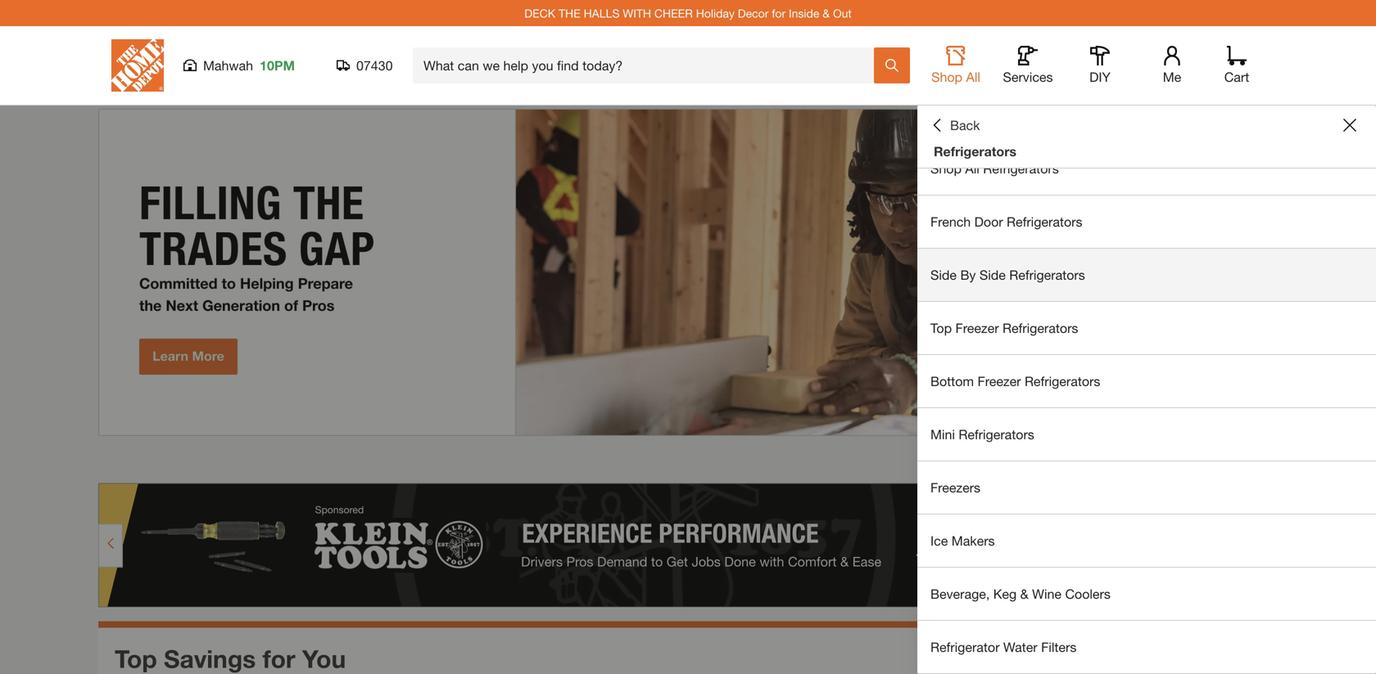 Task type: locate. For each thing, give the bounding box(es) containing it.
shop up "back" button
[[931, 69, 962, 85]]

all inside button
[[966, 69, 980, 85]]

1 horizontal spatial side
[[980, 267, 1006, 283]]

1 horizontal spatial top
[[931, 321, 952, 336]]

beverage, keg & wine coolers link
[[917, 568, 1376, 621]]

door
[[974, 214, 1003, 230]]

mahwah
[[203, 58, 253, 73]]

freezer right 'bottom' on the bottom of the page
[[978, 374, 1021, 390]]

0 vertical spatial &
[[823, 6, 830, 20]]

all up back
[[966, 69, 980, 85]]

0 vertical spatial shop
[[931, 69, 962, 85]]

for
[[772, 6, 786, 20], [263, 645, 295, 674]]

decor
[[738, 6, 769, 20]]

freezer
[[956, 321, 999, 336], [978, 374, 1021, 390]]

1 side from the left
[[931, 267, 957, 283]]

shop inside button
[[931, 69, 962, 85]]

side left by
[[931, 267, 957, 283]]

2 5 from the left
[[1227, 454, 1235, 471]]

&
[[823, 6, 830, 20], [1020, 587, 1029, 602]]

top inside top freezer refrigerators link
[[931, 321, 952, 336]]

refrigerators up french door refrigerators
[[983, 161, 1059, 177]]

0 horizontal spatial for
[[263, 645, 295, 674]]

1 vertical spatial &
[[1020, 587, 1029, 602]]

top left savings
[[115, 645, 157, 674]]

07430
[[356, 58, 393, 73]]

top
[[931, 321, 952, 336], [115, 645, 157, 674]]

all down back
[[965, 161, 980, 177]]

halls
[[584, 6, 620, 20]]

for left you
[[263, 645, 295, 674]]

freezers link
[[917, 462, 1376, 514]]

cart link
[[1219, 46, 1255, 85]]

shop down "back" button
[[931, 161, 962, 177]]

1 horizontal spatial &
[[1020, 587, 1029, 602]]

shop all button
[[930, 46, 982, 85]]

refrigerators down top freezer refrigerators
[[1025, 374, 1100, 390]]

mini
[[931, 427, 955, 443]]

feedback link image
[[1354, 277, 1376, 365]]

wine
[[1032, 587, 1062, 602]]

0 vertical spatial all
[[966, 69, 980, 85]]

5
[[1214, 454, 1222, 471], [1227, 454, 1235, 471]]

shop
[[931, 69, 962, 85], [931, 161, 962, 177]]

menu
[[917, 143, 1376, 675]]

5 right the previous slide icon
[[1214, 454, 1222, 471]]

refrigerator water filters
[[931, 640, 1077, 656]]

10pm
[[260, 58, 295, 73]]

1 vertical spatial top
[[115, 645, 157, 674]]

filters
[[1041, 640, 1077, 656]]

1 horizontal spatial 5
[[1227, 454, 1235, 471]]

shop for shop all refrigerators
[[931, 161, 962, 177]]

5 left "this is the last slide" image
[[1227, 454, 1235, 471]]

side right by
[[980, 267, 1006, 283]]

all
[[966, 69, 980, 85], [965, 161, 980, 177]]

& inside menu
[[1020, 587, 1029, 602]]

top for top savings for you
[[115, 645, 157, 674]]

& left out
[[823, 6, 830, 20]]

& right the keg
[[1020, 587, 1029, 602]]

0 horizontal spatial 5
[[1214, 454, 1222, 471]]

top savings for you
[[115, 645, 346, 674]]

by
[[960, 267, 976, 283]]

shop all refrigerators
[[931, 161, 1059, 177]]

0 horizontal spatial top
[[115, 645, 157, 674]]

1 5 from the left
[[1214, 454, 1222, 471]]

for left inside
[[772, 6, 786, 20]]

beverage, keg & wine coolers
[[931, 587, 1111, 602]]

beverage,
[[931, 587, 990, 602]]

refrigerators down french door refrigerators
[[1009, 267, 1085, 283]]

top for top freezer refrigerators
[[931, 321, 952, 336]]

with
[[623, 6, 651, 20]]

1 vertical spatial all
[[965, 161, 980, 177]]

freezers
[[931, 480, 981, 496]]

ice
[[931, 534, 948, 549]]

cart
[[1224, 69, 1249, 85]]

0 vertical spatial top
[[931, 321, 952, 336]]

shop all
[[931, 69, 980, 85]]

coolers
[[1065, 587, 1111, 602]]

top up 'bottom' on the bottom of the page
[[931, 321, 952, 336]]

side by side refrigerators
[[931, 267, 1085, 283]]

me button
[[1146, 46, 1198, 85]]

french
[[931, 214, 971, 230]]

1 vertical spatial shop
[[931, 161, 962, 177]]

freezer inside top freezer refrigerators link
[[956, 321, 999, 336]]

freezer for top
[[956, 321, 999, 336]]

1 horizontal spatial for
[[772, 6, 786, 20]]

1 vertical spatial freezer
[[978, 374, 1021, 390]]

keg
[[993, 587, 1017, 602]]

savings
[[164, 645, 256, 674]]

refrigerators
[[934, 144, 1017, 159], [983, 161, 1059, 177], [1007, 214, 1082, 230], [1009, 267, 1085, 283], [1003, 321, 1078, 336], [1025, 374, 1100, 390], [959, 427, 1034, 443]]

0 horizontal spatial side
[[931, 267, 957, 283]]

0 vertical spatial freezer
[[956, 321, 999, 336]]

freezer down by
[[956, 321, 999, 336]]

/
[[1222, 454, 1227, 471]]

ice makers
[[931, 534, 995, 549]]

shop inside menu
[[931, 161, 962, 177]]

ice makers link
[[917, 515, 1376, 568]]

top freezer refrigerators
[[931, 321, 1078, 336]]

refrigerator water filters link
[[917, 622, 1376, 674]]

refrigerators right mini
[[959, 427, 1034, 443]]

services button
[[1002, 46, 1054, 85]]

freezer inside bottom freezer refrigerators link
[[978, 374, 1021, 390]]

0 vertical spatial for
[[772, 6, 786, 20]]

side
[[931, 267, 957, 283], [980, 267, 1006, 283]]



Task type: describe. For each thing, give the bounding box(es) containing it.
water
[[1003, 640, 1038, 656]]

mini refrigerators
[[931, 427, 1034, 443]]

back button
[[931, 117, 980, 134]]

deck
[[524, 6, 555, 20]]

refrigerators up bottom freezer refrigerators
[[1003, 321, 1078, 336]]

refrigerators right door
[[1007, 214, 1082, 230]]

french door refrigerators
[[931, 214, 1082, 230]]

refrigerators up shop all refrigerators
[[934, 144, 1017, 159]]

freezer for bottom
[[978, 374, 1021, 390]]

cheer
[[654, 6, 693, 20]]

image for filling the trades gap committed to helping prepare  the next generation of pros image
[[98, 109, 1278, 437]]

side by side refrigerators link
[[917, 249, 1376, 301]]

07430 button
[[337, 57, 393, 74]]

bottom freezer refrigerators
[[931, 374, 1100, 390]]

diy
[[1090, 69, 1111, 85]]

mahwah 10pm
[[203, 58, 295, 73]]

menu containing shop all refrigerators
[[917, 143, 1376, 675]]

out
[[833, 6, 852, 20]]

drawer close image
[[1343, 119, 1356, 132]]

What can we help you find today? search field
[[423, 48, 873, 83]]

holiday
[[696, 6, 735, 20]]

previous slide image
[[1186, 456, 1199, 469]]

all for shop all
[[966, 69, 980, 85]]

shop all refrigerators link
[[917, 143, 1376, 195]]

you
[[302, 645, 346, 674]]

makers
[[952, 534, 995, 549]]

french door refrigerators link
[[917, 196, 1376, 248]]

2 side from the left
[[980, 267, 1006, 283]]

refrigerators inside "link"
[[1009, 267, 1085, 283]]

this is the last slide image
[[1250, 456, 1263, 469]]

0 horizontal spatial &
[[823, 6, 830, 20]]

5 / 5
[[1214, 454, 1235, 471]]

services
[[1003, 69, 1053, 85]]

bottom freezer refrigerators link
[[917, 356, 1376, 408]]

me
[[1163, 69, 1181, 85]]

inside
[[789, 6, 819, 20]]

the home depot logo image
[[111, 39, 164, 92]]

top freezer refrigerators link
[[917, 302, 1376, 355]]

mini refrigerators link
[[917, 409, 1376, 461]]

bottom
[[931, 374, 974, 390]]

deck the halls with cheer holiday decor for inside & out
[[524, 6, 852, 20]]

deck the halls with cheer holiday decor for inside & out link
[[524, 6, 852, 20]]

shop for shop all
[[931, 69, 962, 85]]

1 vertical spatial for
[[263, 645, 295, 674]]

diy button
[[1074, 46, 1126, 85]]

all for shop all refrigerators
[[965, 161, 980, 177]]

refrigerator
[[931, 640, 1000, 656]]

back
[[950, 118, 980, 133]]

the
[[559, 6, 581, 20]]



Task type: vqa. For each thing, say whether or not it's contained in the screenshot.
IDEAS for Flooring Projects & Ideas
no



